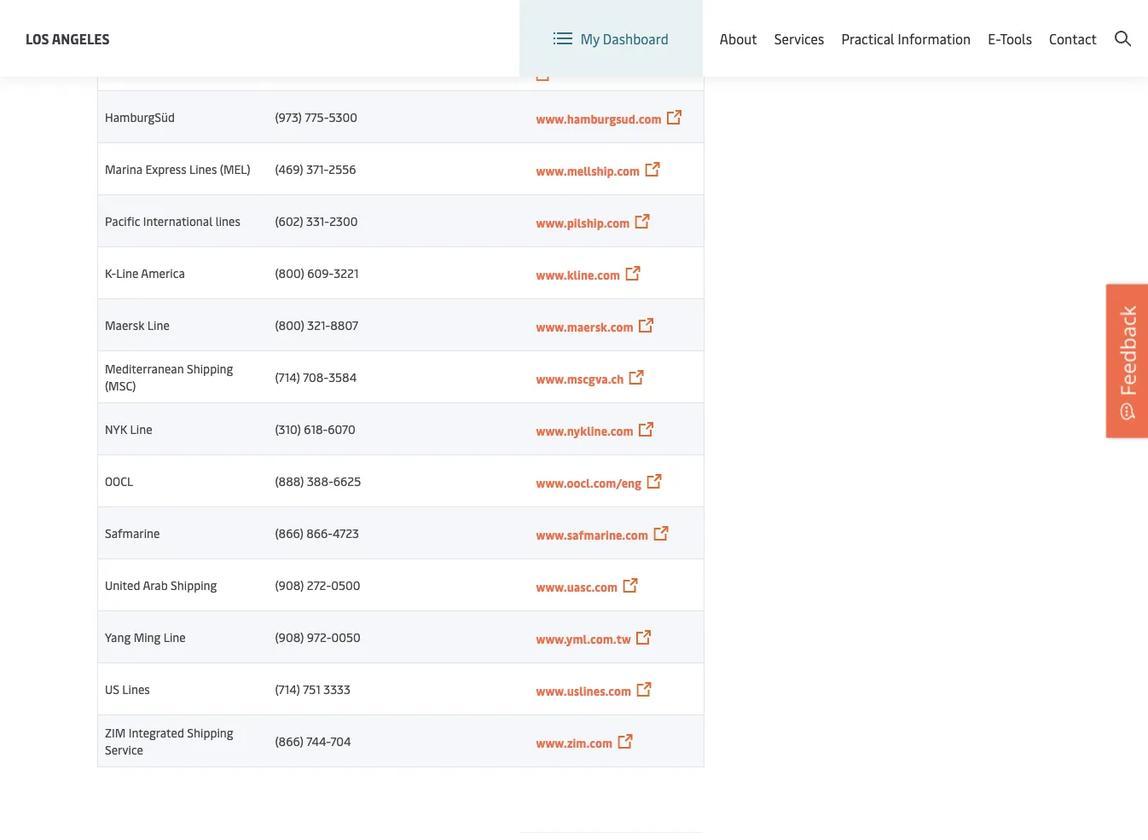 Task type: locate. For each thing, give the bounding box(es) containing it.
(908) left the 272-
[[275, 577, 304, 594]]

1 (866) from the top
[[275, 525, 304, 542]]

331-
[[306, 213, 330, 229]]

0 vertical spatial (800)
[[275, 265, 305, 281]]

1 (800) from the top
[[275, 265, 305, 281]]

www.kline.com link
[[536, 267, 621, 283]]

(msc)
[[105, 378, 136, 394]]

pacific
[[105, 213, 140, 229]]

yang
[[105, 630, 131, 646]]

/
[[1030, 16, 1036, 34]]

us
[[105, 682, 119, 698]]

(602)
[[275, 213, 304, 229]]

tools
[[1001, 29, 1033, 48]]

(714) left 708-
[[275, 369, 300, 385]]

contact button
[[1050, 0, 1098, 77]]

shipping right 'integrated' at the left bottom of page
[[187, 725, 234, 741]]

www.yml.com.tw link
[[536, 631, 632, 647]]

1 (714) from the top
[[275, 369, 300, 385]]

708-
[[303, 369, 329, 385]]

arab
[[143, 577, 168, 594]]

switch location button
[[672, 16, 796, 34]]

1 (908) from the top
[[275, 577, 304, 594]]

account
[[1082, 16, 1132, 34]]

866-
[[307, 525, 333, 542]]

1 vertical spatial shipping
[[171, 577, 217, 594]]

(908) left 972-
[[275, 630, 304, 646]]

www.mellship.com
[[536, 163, 640, 179]]

lines right us
[[122, 682, 150, 698]]

feedback button
[[1108, 285, 1149, 438]]

shipping
[[187, 361, 233, 377], [171, 577, 217, 594], [187, 725, 234, 741]]

practical information button
[[842, 0, 972, 77]]

international
[[143, 213, 213, 229]]

marina express lines (mel)
[[105, 161, 251, 177]]

0 vertical spatial shipping
[[187, 361, 233, 377]]

1 horizontal spatial lines
[[190, 161, 217, 177]]

www.safmarine.com
[[536, 527, 649, 543]]

us lines
[[105, 682, 150, 698]]

practical
[[842, 29, 895, 48]]

pacific international lines
[[105, 213, 241, 229]]

1 vertical spatial (866)
[[275, 734, 304, 750]]

lines left the (mel)
[[190, 161, 217, 177]]

los
[[26, 29, 49, 47]]

nyk
[[105, 421, 127, 437]]

line right ming
[[164, 630, 186, 646]]

k-
[[105, 265, 116, 281]]

(866) for (866) 866-4723
[[275, 525, 304, 542]]

los angeles
[[26, 29, 110, 47]]

2 (714) from the top
[[275, 682, 300, 698]]

(800)
[[275, 265, 305, 281], [275, 317, 305, 333]]

www.maersk.com link
[[536, 319, 634, 335]]

www.uasc.com
[[536, 579, 618, 595]]

(800) for (800) 609-3221
[[275, 265, 305, 281]]

0050
[[332, 630, 361, 646]]

e-tools button
[[989, 0, 1033, 77]]

shipping inside zim integrated shipping service
[[187, 725, 234, 741]]

2 (908) from the top
[[275, 630, 304, 646]]

(mel)
[[220, 161, 251, 177]]

1 vertical spatial (908)
[[275, 630, 304, 646]]

line right maersk
[[148, 317, 170, 333]]

8807
[[331, 317, 359, 333]]

4723
[[333, 525, 359, 542]]

0 vertical spatial lines
[[190, 161, 217, 177]]

switch
[[699, 16, 740, 34]]

line for nyk
[[130, 421, 152, 437]]

(908) 272-0500
[[275, 577, 361, 594]]

(714) left 751
[[275, 682, 300, 698]]

(866) left the 866- at the left bottom of the page
[[275, 525, 304, 542]]

0 vertical spatial (714)
[[275, 369, 300, 385]]

nyk line
[[105, 421, 152, 437]]

www.mellship.com link
[[536, 163, 640, 179]]

(888)
[[275, 473, 304, 490]]

1 vertical spatial (800)
[[275, 317, 305, 333]]

2 vertical spatial shipping
[[187, 725, 234, 741]]

272-
[[307, 577, 331, 594]]

safmarine
[[105, 525, 160, 542]]

line for maersk
[[148, 317, 170, 333]]

line for k-
[[116, 265, 139, 281]]

618-
[[304, 421, 328, 437]]

2 (800) from the top
[[275, 317, 305, 333]]

marina
[[105, 161, 143, 177]]

(800) left 609-
[[275, 265, 305, 281]]

america
[[141, 265, 185, 281]]

line right nyk
[[130, 421, 152, 437]]

0500
[[331, 577, 361, 594]]

2556
[[329, 161, 356, 177]]

1 vertical spatial lines
[[122, 682, 150, 698]]

3221
[[334, 265, 359, 281]]

global
[[851, 16, 890, 34]]

1 vertical spatial (714)
[[275, 682, 300, 698]]

ming
[[134, 630, 161, 646]]

www.nykline.com
[[536, 423, 634, 439]]

0 vertical spatial (866)
[[275, 525, 304, 542]]

2 (866) from the top
[[275, 734, 304, 750]]

maersk line
[[105, 317, 170, 333]]

login
[[994, 16, 1027, 34]]

services button
[[775, 0, 825, 77]]

dashboard
[[603, 29, 669, 48]]

0 vertical spatial (908)
[[275, 577, 304, 594]]

www.mscgva.ch link
[[536, 371, 624, 387]]

www.hamburgsud.com link
[[536, 111, 662, 127]]

(800) left 321-
[[275, 317, 305, 333]]

(908)
[[275, 577, 304, 594], [275, 630, 304, 646]]

www.oocl.com/eng
[[536, 475, 642, 491]]

751
[[303, 682, 321, 698]]

shipping right "mediterranean"
[[187, 361, 233, 377]]

location
[[743, 16, 796, 34]]

switch location
[[699, 16, 796, 34]]

www.zim.com
[[536, 735, 613, 752]]

shipping right arab
[[171, 577, 217, 594]]

line left america
[[116, 265, 139, 281]]

contact
[[1050, 29, 1098, 48]]

(714)
[[275, 369, 300, 385], [275, 682, 300, 698]]

www.uslines.com link
[[536, 683, 632, 700]]

(310)
[[275, 421, 301, 437]]

integrated
[[129, 725, 184, 741]]

practical information
[[842, 29, 972, 48]]

3584
[[329, 369, 357, 385]]

(866) left the 744-
[[275, 734, 304, 750]]



Task type: describe. For each thing, give the bounding box(es) containing it.
(714) 708-3584
[[275, 369, 357, 385]]

6070
[[328, 421, 356, 437]]

information
[[898, 29, 972, 48]]

my dashboard button
[[554, 0, 669, 77]]

zim integrated shipping service
[[105, 725, 234, 758]]

www.chinashippingna.com
[[536, 47, 683, 63]]

3333
[[324, 682, 351, 698]]

744-
[[307, 734, 331, 750]]

login / create account link
[[962, 0, 1132, 50]]

(310) 618-6070
[[275, 421, 356, 437]]

388-
[[307, 473, 334, 490]]

www.yml.com.tw
[[536, 631, 632, 647]]

shipping for united arab shipping
[[171, 577, 217, 594]]

about
[[720, 29, 758, 48]]

e-tools
[[989, 29, 1033, 48]]

my
[[581, 29, 600, 48]]

6625
[[334, 473, 361, 490]]

5300
[[329, 109, 358, 125]]

www.hapag-
[[536, 6, 606, 23]]

www.hamburgsud.com
[[536, 111, 662, 127]]

0 horizontal spatial lines
[[122, 682, 150, 698]]

www.zim.com link
[[536, 735, 613, 752]]

www.chinashippingna.com link
[[536, 47, 683, 63]]

(714) 751 3333
[[275, 682, 351, 698]]

www.oocl.com/eng link
[[536, 475, 642, 491]]

(469) 371-2556
[[275, 161, 356, 177]]

create
[[1039, 16, 1079, 34]]

united
[[105, 577, 140, 594]]

(800) 321-8807
[[275, 317, 359, 333]]

mediterranean shipping (msc)
[[105, 361, 233, 394]]

972-
[[307, 630, 332, 646]]

609-
[[307, 265, 334, 281]]

k-line america
[[105, 265, 185, 281]]

maersk
[[105, 317, 145, 333]]

global menu
[[851, 16, 928, 34]]

(714) for (714) 708-3584
[[275, 369, 300, 385]]

express
[[145, 161, 187, 177]]

services
[[775, 29, 825, 48]]

hamburgsüd
[[105, 109, 175, 125]]

www.safmarine.com link
[[536, 527, 649, 543]]

704
[[331, 734, 351, 750]]

www.uasc.com link
[[536, 579, 618, 595]]

(866) 744-704
[[275, 734, 351, 750]]

yang ming line
[[105, 630, 186, 646]]

shipping for zim integrated shipping service
[[187, 725, 234, 741]]

www.maersk.com
[[536, 319, 634, 335]]

371-
[[307, 161, 329, 177]]

(908) for (908) 972-0050
[[275, 630, 304, 646]]

about button
[[720, 0, 758, 77]]

menu
[[893, 16, 928, 34]]

(866) 866-4723
[[275, 525, 359, 542]]

united arab shipping
[[105, 577, 217, 594]]

(908) for (908) 272-0500
[[275, 577, 304, 594]]

feedback
[[1116, 306, 1143, 396]]

los angeles link
[[26, 28, 110, 49]]

775-
[[305, 109, 329, 125]]

www.mscgva.ch
[[536, 371, 624, 387]]

login / create account
[[994, 16, 1132, 34]]

my dashboard
[[581, 29, 669, 48]]

www.uslines.com
[[536, 683, 632, 700]]

service
[[105, 742, 143, 758]]

(866) for (866) 744-704
[[275, 734, 304, 750]]

(714) for (714) 751 3333
[[275, 682, 300, 698]]

shipping inside mediterranean shipping (msc)
[[187, 361, 233, 377]]

www.pilship.com
[[536, 215, 630, 231]]

www.pilship.com link
[[536, 215, 630, 231]]

(800) for (800) 321-8807
[[275, 317, 305, 333]]

e-
[[989, 29, 1001, 48]]

(602) 331-2300
[[275, 213, 358, 229]]

www.hapag-lloyd.com
[[536, 6, 660, 23]]

(908) 972-0050
[[275, 630, 361, 646]]



Task type: vqa. For each thing, say whether or not it's contained in the screenshot.
lines
yes



